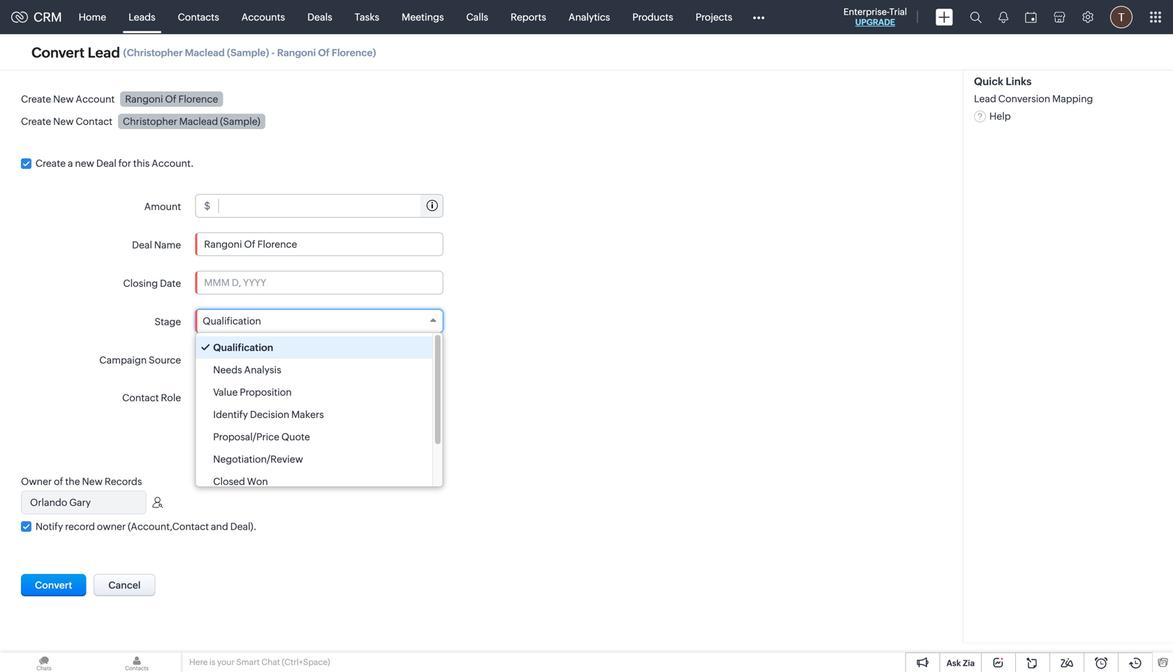 Task type: describe. For each thing, give the bounding box(es) containing it.
the
[[65, 476, 80, 488]]

search image
[[970, 11, 982, 23]]

reports link
[[499, 0, 557, 34]]

signals image
[[999, 11, 1008, 23]]

trial
[[889, 7, 907, 17]]

enterprise-trial upgrade
[[844, 7, 907, 27]]

crm
[[34, 10, 62, 24]]

here
[[189, 658, 208, 667]]

accounts link
[[230, 0, 296, 34]]

contacts
[[178, 12, 219, 23]]

source
[[149, 355, 181, 366]]

create menu image
[[936, 9, 953, 25]]

is
[[209, 658, 215, 667]]

identify decision makers option
[[196, 404, 432, 426]]

amount
[[144, 201, 181, 212]]

links
[[1006, 75, 1032, 87]]

account
[[76, 93, 115, 105]]

0 horizontal spatial florence
[[178, 93, 218, 105]]

owner
[[97, 521, 126, 532]]

mapping
[[1052, 93, 1093, 104]]

zia
[[963, 659, 975, 668]]

convert lead ( christopher maclead (sample) - rangoni of florence )
[[31, 45, 376, 61]]

owner
[[21, 476, 52, 488]]

record
[[65, 521, 95, 532]]

records
[[105, 476, 142, 488]]

create new contact
[[21, 116, 112, 127]]

calls
[[466, 12, 488, 23]]

logo image
[[11, 12, 28, 23]]

enterprise-
[[844, 7, 889, 17]]

your
[[217, 658, 235, 667]]

role
[[161, 393, 181, 404]]

meetings
[[402, 12, 444, 23]]

1 vertical spatial contact
[[122, 393, 159, 404]]

(ctrl+space)
[[282, 658, 330, 667]]

products
[[633, 12, 673, 23]]

create for create a new deal for this account.
[[36, 158, 66, 169]]

$
[[204, 200, 210, 212]]

negotiation/review option
[[196, 448, 432, 471]]

accounts
[[241, 12, 285, 23]]

home link
[[67, 0, 117, 34]]

calls link
[[455, 0, 499, 34]]

value
[[213, 387, 238, 398]]

projects
[[696, 12, 732, 23]]

products link
[[621, 0, 685, 34]]

tasks link
[[344, 0, 391, 34]]

convert for convert lead ( christopher maclead (sample) - rangoni of florence )
[[31, 45, 85, 61]]

chat
[[261, 658, 280, 667]]

create for create new account
[[21, 93, 51, 105]]

of
[[54, 476, 63, 488]]

1 vertical spatial christopher
[[123, 116, 177, 127]]

0 vertical spatial lead
[[88, 45, 120, 61]]

none
[[203, 393, 227, 404]]

deals
[[307, 12, 332, 23]]

value proposition
[[213, 387, 292, 398]]

analytics
[[569, 12, 610, 23]]

quick
[[974, 75, 1004, 87]]

new for account
[[53, 93, 74, 105]]

MMM D, YYYY text field
[[196, 272, 443, 294]]

1 vertical spatial deal
[[132, 239, 152, 251]]

notify
[[36, 521, 63, 532]]

maclead inside convert lead ( christopher maclead (sample) - rangoni of florence )
[[185, 47, 225, 58]]

)
[[373, 47, 376, 58]]

leads
[[129, 12, 155, 23]]

rangoni inside convert lead ( christopher maclead (sample) - rangoni of florence )
[[277, 47, 316, 58]]

1 vertical spatial maclead
[[179, 116, 218, 127]]

negotiation/review
[[213, 454, 303, 465]]

1 vertical spatial of
[[165, 93, 176, 105]]

here is your smart chat (ctrl+space)
[[189, 658, 330, 667]]

identify decision makers
[[213, 409, 324, 420]]

closed won option
[[196, 471, 432, 493]]

(
[[123, 47, 127, 58]]

proposal/price quote
[[213, 432, 310, 443]]

deals link
[[296, 0, 344, 34]]

decision
[[250, 409, 289, 420]]

cancel
[[108, 580, 141, 591]]

(account,contact
[[128, 521, 209, 532]]

help
[[990, 111, 1011, 122]]

christopher maclead (sample)
[[123, 116, 260, 127]]



Task type: vqa. For each thing, say whether or not it's contained in the screenshot.
"Rangoni"
yes



Task type: locate. For each thing, give the bounding box(es) containing it.
convert down the 'notify'
[[35, 580, 72, 591]]

meetings link
[[391, 0, 455, 34]]

convert for convert
[[35, 580, 72, 591]]

calendar image
[[1025, 12, 1037, 23]]

create down create new account
[[21, 116, 51, 127]]

rangoni
[[277, 47, 316, 58], [125, 93, 163, 105]]

0 horizontal spatial lead
[[88, 45, 120, 61]]

this
[[133, 158, 150, 169]]

None text field
[[219, 195, 420, 217], [196, 233, 443, 256], [219, 195, 420, 217], [196, 233, 443, 256]]

0 vertical spatial maclead
[[185, 47, 225, 58]]

rangoni right the -
[[277, 47, 316, 58]]

1 vertical spatial florence
[[178, 93, 218, 105]]

0 vertical spatial florence
[[332, 47, 373, 58]]

create a new deal for this account.
[[36, 158, 194, 169]]

identify
[[213, 409, 248, 420]]

0 horizontal spatial deal
[[96, 158, 116, 169]]

conversion
[[998, 93, 1050, 104]]

closed won
[[213, 476, 268, 488]]

list box
[[196, 333, 443, 493]]

deal name
[[132, 239, 181, 251]]

0 horizontal spatial rangoni
[[125, 93, 163, 105]]

christopher
[[127, 47, 183, 58], [123, 116, 177, 127]]

lead down quick
[[974, 93, 996, 104]]

florence down tasks link
[[332, 47, 373, 58]]

quote
[[281, 432, 310, 443]]

signals element
[[990, 0, 1017, 34]]

florence inside convert lead ( christopher maclead (sample) - rangoni of florence )
[[332, 47, 373, 58]]

of up the christopher maclead (sample)
[[165, 93, 176, 105]]

new right the
[[82, 476, 103, 488]]

0 vertical spatial create
[[21, 93, 51, 105]]

new up create new contact
[[53, 93, 74, 105]]

2 vertical spatial new
[[82, 476, 103, 488]]

0 vertical spatial rangoni
[[277, 47, 316, 58]]

deal).
[[230, 521, 257, 532]]

proposition
[[240, 387, 292, 398]]

owner of the new records
[[21, 476, 142, 488]]

1 horizontal spatial contact
[[122, 393, 159, 404]]

lead conversion mapping link
[[974, 93, 1093, 104]]

closing date
[[123, 278, 181, 289]]

value proposition option
[[196, 381, 432, 404]]

new
[[75, 158, 94, 169]]

stage
[[155, 316, 181, 327]]

maclead
[[185, 47, 225, 58], [179, 116, 218, 127]]

notify record owner (account,contact and deal).
[[36, 521, 257, 532]]

1 horizontal spatial deal
[[132, 239, 152, 251]]

upgrade
[[855, 17, 895, 27]]

help link
[[974, 111, 1011, 122]]

lead inside quick links lead conversion mapping help
[[974, 93, 996, 104]]

0 horizontal spatial of
[[165, 93, 176, 105]]

contacts link
[[167, 0, 230, 34]]

florence up the christopher maclead (sample)
[[178, 93, 218, 105]]

convert
[[31, 45, 85, 61], [35, 580, 72, 591]]

christopher down the rangoni of florence
[[123, 116, 177, 127]]

account.
[[152, 158, 194, 169]]

-
[[271, 47, 275, 58]]

projects link
[[685, 0, 744, 34]]

2 vertical spatial create
[[36, 158, 66, 169]]

0 vertical spatial christopher
[[127, 47, 183, 58]]

rangoni of florence
[[125, 93, 218, 105]]

deal left "for"
[[96, 158, 116, 169]]

christopher inside convert lead ( christopher maclead (sample) - rangoni of florence )
[[127, 47, 183, 58]]

0 vertical spatial convert
[[31, 45, 85, 61]]

create new account
[[21, 93, 115, 105]]

lead
[[88, 45, 120, 61], [974, 93, 996, 104]]

qualification option
[[196, 337, 432, 359]]

proposal/price
[[213, 432, 279, 443]]

name
[[154, 239, 181, 251]]

of down deals link
[[318, 47, 330, 58]]

1 horizontal spatial florence
[[332, 47, 373, 58]]

campaign source
[[99, 355, 181, 366]]

qualification up needs
[[203, 316, 261, 327]]

contacts image
[[93, 653, 181, 672]]

0 vertical spatial (sample)
[[227, 47, 269, 58]]

won
[[247, 476, 268, 488]]

1 vertical spatial lead
[[974, 93, 996, 104]]

cancel button
[[94, 574, 155, 597]]

christopher down "leads"
[[127, 47, 183, 58]]

list box containing qualification
[[196, 333, 443, 493]]

campaign
[[99, 355, 147, 366]]

contact down account on the top of page
[[76, 116, 112, 127]]

closing
[[123, 278, 158, 289]]

and
[[211, 521, 228, 532]]

maclead down contacts link
[[185, 47, 225, 58]]

contact left role
[[122, 393, 159, 404]]

for
[[118, 158, 131, 169]]

needs analysis option
[[196, 359, 432, 381]]

qualification inside field
[[203, 316, 261, 327]]

quick links lead conversion mapping help
[[974, 75, 1093, 122]]

1 vertical spatial (sample)
[[220, 116, 260, 127]]

1 horizontal spatial rangoni
[[277, 47, 316, 58]]

maclead down the rangoni of florence
[[179, 116, 218, 127]]

None text field
[[22, 492, 146, 514]]

needs
[[213, 365, 242, 376]]

convert button
[[21, 574, 86, 597]]

deal left name
[[132, 239, 152, 251]]

of inside convert lead ( christopher maclead (sample) - rangoni of florence )
[[318, 47, 330, 58]]

smart
[[236, 658, 260, 667]]

reports
[[511, 12, 546, 23]]

1 vertical spatial qualification
[[213, 342, 273, 353]]

create up create new contact
[[21, 93, 51, 105]]

1 vertical spatial rangoni
[[125, 93, 163, 105]]

crm link
[[11, 10, 62, 24]]

create for create new contact
[[21, 116, 51, 127]]

chats image
[[0, 653, 88, 672]]

analytics link
[[557, 0, 621, 34]]

contact
[[76, 116, 112, 127], [122, 393, 159, 404]]

1 vertical spatial new
[[53, 116, 74, 127]]

1 vertical spatial convert
[[35, 580, 72, 591]]

0 vertical spatial new
[[53, 93, 74, 105]]

new down create new account
[[53, 116, 74, 127]]

qualification inside option
[[213, 342, 273, 353]]

0 vertical spatial contact
[[76, 116, 112, 127]]

ask zia
[[947, 659, 975, 668]]

florence
[[332, 47, 373, 58], [178, 93, 218, 105]]

1 horizontal spatial of
[[318, 47, 330, 58]]

1 vertical spatial create
[[21, 116, 51, 127]]

date
[[160, 278, 181, 289]]

0 vertical spatial of
[[318, 47, 330, 58]]

home
[[79, 12, 106, 23]]

qualification up the needs analysis
[[213, 342, 273, 353]]

contact role
[[122, 393, 181, 404]]

(sample) inside convert lead ( christopher maclead (sample) - rangoni of florence )
[[227, 47, 269, 58]]

closed
[[213, 476, 245, 488]]

tasks
[[355, 12, 379, 23]]

convert down crm at the left of the page
[[31, 45, 85, 61]]

needs analysis
[[213, 365, 281, 376]]

create menu element
[[927, 0, 962, 34]]

a
[[68, 158, 73, 169]]

0 horizontal spatial contact
[[76, 116, 112, 127]]

leads link
[[117, 0, 167, 34]]

0 vertical spatial qualification
[[203, 316, 261, 327]]

ask
[[947, 659, 961, 668]]

new for contact
[[53, 116, 74, 127]]

rangoni right account on the top of page
[[125, 93, 163, 105]]

qualification
[[203, 316, 261, 327], [213, 342, 273, 353]]

0 vertical spatial deal
[[96, 158, 116, 169]]

Qualification field
[[195, 309, 443, 333]]

proposal/price quote option
[[196, 426, 432, 448]]

create left a
[[36, 158, 66, 169]]

create
[[21, 93, 51, 105], [21, 116, 51, 127], [36, 158, 66, 169]]

search element
[[962, 0, 990, 34]]

deal
[[96, 158, 116, 169], [132, 239, 152, 251]]

convert inside button
[[35, 580, 72, 591]]

of
[[318, 47, 330, 58], [165, 93, 176, 105]]

lead left the (
[[88, 45, 120, 61]]

1 horizontal spatial lead
[[974, 93, 996, 104]]

makers
[[291, 409, 324, 420]]



